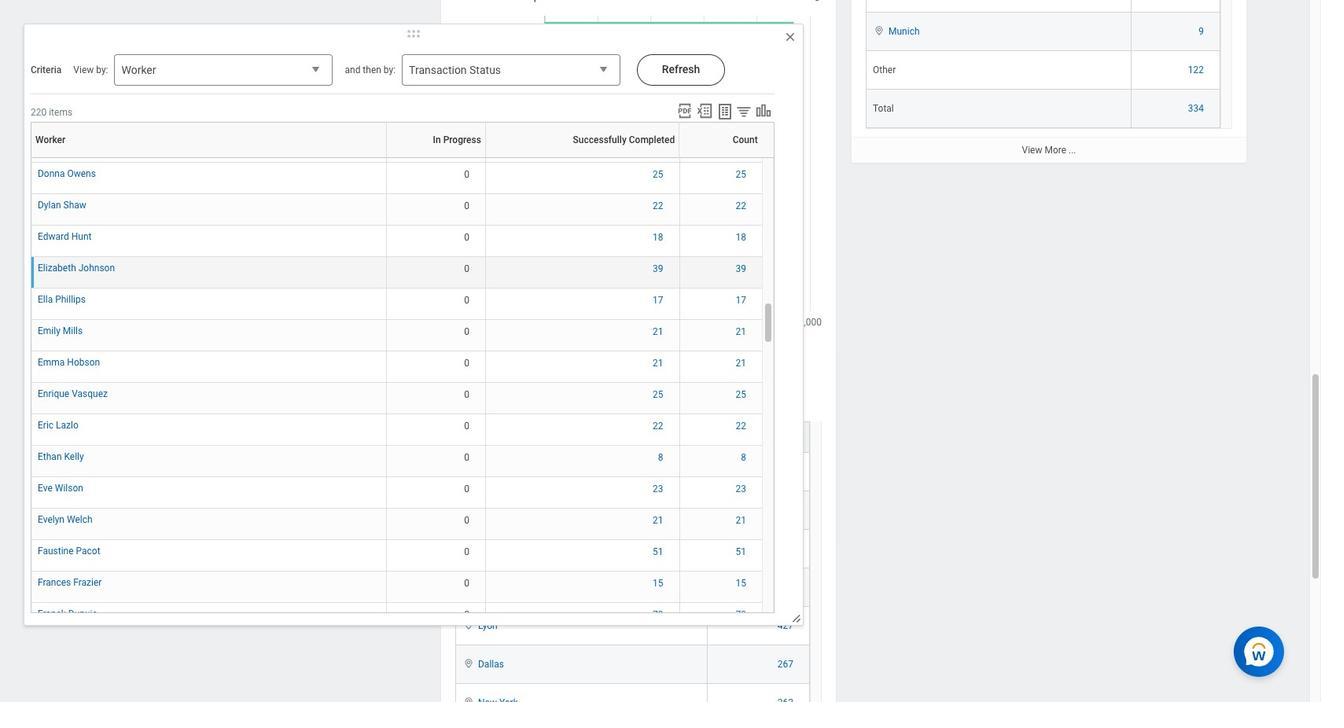 Task type: vqa. For each thing, say whether or not it's contained in the screenshot.
4th 0 button
yes



Task type: locate. For each thing, give the bounding box(es) containing it.
kelly
[[64, 452, 84, 463]]

count inside popup button
[[777, 437, 803, 448]]

worker right view by:
[[122, 64, 156, 76]]

23 button down count popup button
[[736, 483, 749, 496]]

0 horizontal spatial 51 button
[[653, 546, 666, 559]]

munich
[[889, 26, 920, 37]]

location image left lyon link
[[463, 620, 475, 631]]

1 horizontal spatial 73 button
[[736, 609, 749, 622]]

12 0 from the top
[[464, 515, 470, 526]]

san francisco row
[[456, 454, 810, 492]]

11 0 button from the top
[[464, 483, 472, 496]]

0 horizontal spatial 23 button
[[653, 483, 666, 496]]

15 button
[[653, 578, 666, 590], [736, 578, 749, 590]]

8 0 button from the top
[[464, 389, 472, 401]]

2 23 from the left
[[736, 484, 747, 495]]

0 horizontal spatial 51
[[653, 547, 664, 558]]

73 button down chicago row
[[653, 609, 666, 622]]

2 17 from the left
[[736, 295, 747, 306]]

2 17 button from the left
[[736, 294, 749, 307]]

hunt
[[71, 231, 92, 242]]

73 left "427" button
[[736, 610, 747, 621]]

1 horizontal spatial 39 button
[[736, 263, 749, 275]]

1 51 button from the left
[[653, 546, 666, 559]]

1 horizontal spatial 15 button
[[736, 578, 749, 590]]

0 button for phillips
[[464, 294, 472, 307]]

eric
[[38, 420, 54, 431]]

0 button for vasquez
[[464, 389, 472, 401]]

1 horizontal spatial 8
[[741, 452, 747, 463]]

enrique vasquez link
[[38, 386, 108, 400]]

other element
[[873, 62, 896, 76]]

worker inside button
[[35, 135, 65, 146]]

9
[[1199, 26, 1205, 37]]

close image
[[784, 31, 797, 43]]

view inside compensation changes element
[[1023, 145, 1043, 156]]

munich link
[[889, 23, 920, 37]]

1 8 button from the left
[[658, 452, 666, 464]]

1 73 from the left
[[653, 610, 664, 621]]

0 horizontal spatial 18 button
[[653, 231, 666, 244]]

1 horizontal spatial 18
[[736, 232, 747, 243]]

0 button for frazier
[[464, 578, 472, 590]]

14 0 from the top
[[464, 578, 470, 589]]

count button
[[684, 135, 758, 146]]

1 0 from the top
[[464, 169, 470, 180]]

220 items
[[31, 107, 72, 118]]

2 51 from the left
[[736, 547, 747, 558]]

edward hunt
[[38, 231, 92, 242]]

23 up london row at bottom
[[653, 484, 664, 495]]

0 horizontal spatial 8
[[658, 452, 664, 463]]

0 for phillips
[[464, 295, 470, 306]]

7 0 button from the top
[[464, 357, 472, 370]]

267
[[778, 660, 794, 671]]

2 0 button from the top
[[464, 200, 472, 213]]

1 horizontal spatial 17 button
[[736, 294, 749, 307]]

location image left munich
[[873, 25, 886, 36]]

location image left san
[[463, 466, 475, 477]]

worker button
[[114, 54, 333, 87]]

0 button for kelly
[[464, 452, 472, 464]]

1 horizontal spatial by:
[[384, 64, 396, 76]]

row
[[866, 0, 1221, 13], [866, 13, 1221, 51], [866, 51, 1221, 90], [866, 90, 1221, 129], [456, 422, 810, 454], [456, 608, 810, 646], [456, 646, 810, 685], [456, 685, 810, 703]]

chicago row
[[456, 569, 810, 608]]

1 horizontal spatial 23
[[736, 484, 747, 495]]

1 vertical spatial worker
[[35, 135, 65, 146]]

count
[[733, 135, 758, 146], [465, 378, 490, 389], [777, 437, 803, 448]]

location image for dallas
[[463, 659, 475, 670]]

0 vertical spatial worker
[[122, 64, 156, 76]]

2 vertical spatial location image
[[463, 697, 475, 703]]

5 0 from the top
[[464, 295, 470, 306]]

1 18 from the left
[[653, 232, 664, 243]]

4 0 from the top
[[464, 264, 470, 275]]

0 horizontal spatial 17 button
[[653, 294, 666, 307]]

dupuis
[[68, 609, 97, 620]]

emma hobson
[[38, 357, 100, 368]]

transaction status button
[[402, 54, 621, 87]]

toolbar
[[672, 102, 775, 122]]

1 vertical spatial view
[[1023, 145, 1043, 156]]

phillips
[[55, 294, 86, 305]]

23 down count popup button
[[736, 484, 747, 495]]

5 0 button from the top
[[464, 294, 472, 307]]

wilson
[[55, 483, 83, 494]]

san francisco link
[[478, 464, 538, 478]]

resize modal image
[[792, 614, 803, 626]]

2 location image from the top
[[463, 659, 475, 670]]

1 horizontal spatial 51 button
[[736, 546, 749, 559]]

5,076 button
[[502, 377, 528, 389]]

7 0 from the top
[[464, 358, 470, 369]]

1 73 button from the left
[[653, 609, 666, 622]]

0 horizontal spatial by:
[[96, 64, 108, 76]]

dallas link
[[478, 657, 504, 671]]

view right criteria at the left top of the page
[[73, 64, 94, 76]]

14 0 button from the top
[[464, 578, 472, 590]]

view by:
[[73, 64, 108, 76]]

0 button
[[464, 168, 472, 181], [464, 200, 472, 213], [464, 231, 472, 244], [464, 263, 472, 275], [464, 294, 472, 307], [464, 326, 472, 338], [464, 357, 472, 370], [464, 389, 472, 401], [464, 420, 472, 433], [464, 452, 472, 464], [464, 483, 472, 496], [464, 515, 472, 527], [464, 546, 472, 559], [464, 578, 472, 590], [464, 609, 472, 622]]

39 button
[[653, 263, 666, 275], [736, 263, 749, 275]]

17
[[653, 295, 664, 306], [736, 295, 747, 306]]

location image inside paris row
[[463, 505, 475, 516]]

total
[[873, 103, 894, 114]]

1 0 button from the top
[[464, 168, 472, 181]]

cell
[[866, 0, 1132, 13], [1132, 0, 1221, 13]]

39
[[653, 264, 664, 275], [736, 264, 747, 275]]

enrique vasquez
[[38, 389, 108, 400]]

worker down 220 items
[[35, 135, 65, 146]]

2 23 button from the left
[[736, 483, 749, 496]]

51 for 1st 51 button from right
[[736, 547, 747, 558]]

122
[[1189, 65, 1205, 76]]

1 horizontal spatial 23 button
[[736, 483, 749, 496]]

0 horizontal spatial count
[[465, 378, 490, 389]]

0 for vasquez
[[464, 389, 470, 401]]

1 horizontal spatial 39
[[736, 264, 747, 275]]

0 for lazlo
[[464, 421, 470, 432]]

worker down time-
[[463, 437, 494, 448]]

6 0 button from the top
[[464, 326, 472, 338]]

8 0 from the top
[[464, 389, 470, 401]]

frances frazier
[[38, 578, 102, 589]]

location image
[[873, 25, 886, 36], [463, 466, 475, 477], [463, 505, 475, 516], [463, 543, 475, 554], [463, 620, 475, 631]]

334 button
[[1189, 103, 1207, 115]]

0 vertical spatial location image
[[463, 582, 475, 593]]

eve wilson link
[[38, 480, 83, 494]]

worker location button
[[456, 423, 707, 453]]

0 horizontal spatial 73 button
[[653, 609, 666, 622]]

427
[[778, 621, 794, 632]]

1 17 from the left
[[653, 295, 664, 306]]

items
[[49, 107, 72, 118]]

0 for johnson
[[464, 264, 470, 275]]

1 51 from the left
[[653, 547, 664, 558]]

2 39 button from the left
[[736, 263, 749, 275]]

0 for kelly
[[464, 452, 470, 463]]

2 horizontal spatial count
[[777, 437, 803, 448]]

1 horizontal spatial 17
[[736, 295, 747, 306]]

0 horizontal spatial 18
[[653, 232, 664, 243]]

6 0 from the top
[[464, 327, 470, 338]]

1 vertical spatial location image
[[463, 659, 475, 670]]

2 by: from the left
[[384, 64, 396, 76]]

0 horizontal spatial 73
[[653, 610, 664, 621]]

0 vertical spatial view
[[73, 64, 94, 76]]

13 0 button from the top
[[464, 546, 472, 559]]

12 0 button from the top
[[464, 515, 472, 527]]

0 button for owens
[[464, 168, 472, 181]]

mills
[[63, 326, 83, 337]]

faustine pacot
[[38, 546, 100, 557]]

...
[[1069, 145, 1077, 156]]

0 horizontal spatial 17
[[653, 295, 664, 306]]

1 17 button from the left
[[653, 294, 666, 307]]

9 button
[[1199, 25, 1207, 38]]

0 for dupuis
[[464, 610, 470, 621]]

2 cell from the left
[[1132, 0, 1221, 13]]

0 button for wilson
[[464, 483, 472, 496]]

21
[[653, 327, 664, 338], [736, 327, 747, 338], [653, 358, 664, 369], [736, 358, 747, 369], [653, 515, 664, 526], [736, 515, 747, 526]]

9 0 button from the top
[[464, 420, 472, 433]]

0 horizontal spatial 15 button
[[653, 578, 666, 590]]

count button
[[708, 423, 810, 453]]

0 horizontal spatial 15
[[653, 578, 664, 589]]

location image
[[463, 582, 475, 593], [463, 659, 475, 670], [463, 697, 475, 703]]

off
[[482, 409, 495, 421]]

view for view more ...
[[1023, 145, 1043, 156]]

location image left paris
[[463, 505, 475, 516]]

london row
[[456, 531, 810, 569]]

73 down chicago row
[[653, 610, 664, 621]]

15
[[653, 578, 664, 589], [736, 578, 747, 589]]

23 button up london row at bottom
[[653, 483, 666, 496]]

10 0 button from the top
[[464, 452, 472, 464]]

worker location
[[463, 437, 533, 448]]

1 horizontal spatial 18 button
[[736, 231, 749, 244]]

1 horizontal spatial 73
[[736, 610, 747, 621]]

10 0 from the top
[[464, 452, 470, 463]]

0 horizontal spatial 8 button
[[658, 452, 666, 464]]

dallas
[[478, 660, 504, 671]]

18 button
[[653, 231, 666, 244], [736, 231, 749, 244]]

location image for lyon
[[463, 620, 475, 631]]

1 horizontal spatial 15
[[736, 578, 747, 589]]

334
[[1189, 103, 1205, 114]]

2 8 from the left
[[741, 452, 747, 463]]

73 button
[[653, 609, 666, 622], [736, 609, 749, 622]]

shaw
[[63, 200, 86, 211]]

0 horizontal spatial 39
[[653, 264, 664, 275]]

location image for paris
[[463, 505, 475, 516]]

3 0 button from the top
[[464, 231, 472, 244]]

1 horizontal spatial view
[[1023, 145, 1043, 156]]

0 horizontal spatial 23
[[653, 484, 664, 495]]

paris row
[[456, 492, 810, 531]]

4 0 button from the top
[[464, 263, 472, 275]]

2 vertical spatial worker
[[463, 437, 494, 448]]

2 73 from the left
[[736, 610, 747, 621]]

0 vertical spatial count
[[733, 135, 758, 146]]

8 button
[[658, 452, 666, 464], [741, 452, 749, 464]]

3 0 from the top
[[464, 232, 470, 243]]

1 horizontal spatial 8 button
[[741, 452, 749, 464]]

location image left london link
[[463, 543, 475, 554]]

0 horizontal spatial 39 button
[[653, 263, 666, 275]]

location image inside chicago row
[[463, 582, 475, 593]]

by:
[[96, 64, 108, 76], [384, 64, 396, 76]]

dylan
[[38, 200, 61, 211]]

enrique
[[38, 389, 69, 400]]

0 horizontal spatial view
[[73, 64, 94, 76]]

1 23 from the left
[[653, 484, 664, 495]]

1 location image from the top
[[463, 582, 475, 593]]

location image inside compensation changes element
[[873, 25, 886, 36]]

franck dupuis
[[38, 609, 97, 620]]

london link
[[478, 541, 510, 555]]

18
[[653, 232, 664, 243], [736, 232, 747, 243]]

1 horizontal spatial 51
[[736, 547, 747, 558]]

evelyn welch link
[[38, 511, 93, 526]]

view left more
[[1023, 145, 1043, 156]]

15 0 button from the top
[[464, 609, 472, 622]]

emily
[[38, 326, 60, 337]]

25
[[653, 169, 664, 180], [736, 169, 747, 180], [653, 389, 664, 401], [736, 389, 747, 401]]

frazier
[[73, 578, 102, 589]]

73
[[653, 610, 664, 621], [736, 610, 747, 621]]

view printable version (pdf) image
[[677, 102, 694, 120]]

2 18 button from the left
[[736, 231, 749, 244]]

23
[[653, 484, 664, 495], [736, 484, 747, 495]]

2 0 from the top
[[464, 201, 470, 212]]

total element
[[873, 100, 894, 114]]

location image inside london row
[[463, 543, 475, 554]]

view
[[73, 64, 94, 76], [1023, 145, 1043, 156]]

0 horizontal spatial worker
[[35, 135, 65, 146]]

by: right criteria at the left top of the page
[[96, 64, 108, 76]]

export to worksheets image
[[716, 102, 735, 121]]

2 vertical spatial count
[[777, 437, 803, 448]]

73 button left 427
[[736, 609, 749, 622]]

15 0 from the top
[[464, 610, 470, 621]]

successfully completed
[[573, 135, 675, 146]]

by: right then at the top left
[[384, 64, 396, 76]]

dylan shaw
[[38, 200, 86, 211]]

9 0 from the top
[[464, 421, 470, 432]]

11 0 from the top
[[464, 484, 470, 495]]

17 for first 17 button from right
[[736, 295, 747, 306]]

1 horizontal spatial count
[[733, 135, 758, 146]]

location image inside san francisco row
[[463, 466, 475, 477]]

51 for first 51 button
[[653, 547, 664, 558]]

edward
[[38, 231, 69, 242]]

22 button
[[653, 200, 666, 213], [736, 200, 749, 213], [653, 420, 666, 433], [736, 420, 749, 433]]



Task type: describe. For each thing, give the bounding box(es) containing it.
emily mills link
[[38, 323, 83, 337]]

location
[[496, 437, 533, 448]]

0 for mills
[[464, 327, 470, 338]]

2 8 button from the left
[[741, 452, 749, 464]]

compensation changes element
[[852, 0, 1247, 163]]

criteria
[[31, 64, 62, 76]]

2 73 button from the left
[[736, 609, 749, 622]]

paris
[[478, 505, 500, 516]]

in progress
[[433, 135, 481, 146]]

2 39 from the left
[[736, 264, 747, 275]]

welch
[[67, 515, 93, 526]]

ella phillips link
[[38, 291, 86, 305]]

ethan kelly link
[[38, 449, 84, 463]]

count for count button
[[733, 135, 758, 146]]

2 15 button from the left
[[736, 578, 749, 590]]

5,076
[[502, 378, 525, 389]]

elizabeth
[[38, 263, 76, 274]]

0 button for dupuis
[[464, 609, 472, 622]]

view more ... link
[[852, 137, 1247, 163]]

franck
[[38, 609, 66, 620]]

donna owens link
[[38, 165, 96, 179]]

owens
[[67, 168, 96, 179]]

1 vertical spatial count
[[465, 378, 490, 389]]

donna owens
[[38, 168, 96, 179]]

export to excel image
[[696, 102, 714, 120]]

configure time-off requests image
[[809, 0, 826, 2]]

location image for munich
[[873, 25, 886, 36]]

in progress button
[[391, 122, 492, 157]]

transaction status
[[409, 64, 501, 76]]

0 for wilson
[[464, 484, 470, 495]]

chicago link
[[478, 579, 513, 594]]

eric lazlo
[[38, 420, 78, 431]]

eric lazlo link
[[38, 417, 78, 431]]

san francisco
[[478, 467, 538, 478]]

0 button for mills
[[464, 326, 472, 338]]

ethan
[[38, 452, 62, 463]]

eve
[[38, 483, 53, 494]]

location image for chicago
[[463, 582, 475, 593]]

francisco
[[497, 467, 538, 478]]

row containing dallas
[[456, 646, 810, 685]]

completed
[[629, 135, 675, 146]]

ella
[[38, 294, 53, 305]]

successfully completed button
[[490, 122, 686, 157]]

pacot
[[76, 546, 100, 557]]

2 15 from the left
[[736, 578, 747, 589]]

select to filter grid data image
[[736, 103, 753, 120]]

frances
[[38, 578, 71, 589]]

122 button
[[1189, 64, 1207, 77]]

1 39 button from the left
[[653, 263, 666, 275]]

0 for frazier
[[464, 578, 470, 589]]

frances frazier link
[[38, 574, 102, 589]]

73 for 1st 73 button from the left
[[653, 610, 664, 621]]

transaction
[[409, 64, 467, 76]]

then
[[363, 64, 382, 76]]

0 button for lazlo
[[464, 420, 472, 433]]

2 18 from the left
[[736, 232, 747, 243]]

johnson
[[78, 263, 115, 274]]

other
[[873, 65, 896, 76]]

1 23 button from the left
[[653, 483, 666, 496]]

donna
[[38, 168, 65, 179]]

0 button for welch
[[464, 515, 472, 527]]

1 cell from the left
[[866, 0, 1132, 13]]

and then by:
[[345, 64, 396, 76]]

status
[[470, 64, 501, 76]]

lazlo
[[56, 420, 78, 431]]

summary view >> worker by transaction status - count,count - expand/collapse chart image
[[755, 102, 773, 120]]

emma
[[38, 357, 65, 368]]

view for view by:
[[73, 64, 94, 76]]

1 18 button from the left
[[653, 231, 666, 244]]

2 51 button from the left
[[736, 546, 749, 559]]

paris link
[[478, 502, 500, 516]]

220
[[31, 107, 47, 118]]

0 for hunt
[[464, 232, 470, 243]]

refresh
[[662, 63, 701, 76]]

chicago
[[478, 583, 513, 594]]

0 for shaw
[[464, 201, 470, 212]]

1 15 button from the left
[[653, 578, 666, 590]]

more
[[1045, 145, 1067, 156]]

elizabeth johnson
[[38, 263, 115, 274]]

edward hunt link
[[38, 228, 92, 242]]

0 button for johnson
[[464, 263, 472, 275]]

ella phillips
[[38, 294, 86, 305]]

count for count popup button
[[777, 437, 803, 448]]

evelyn
[[38, 515, 65, 526]]

elizabeth johnson link
[[38, 260, 115, 274]]

17 for 1st 17 button
[[653, 295, 664, 306]]

successfully
[[573, 135, 627, 146]]

worker button
[[35, 123, 392, 158]]

0 button for shaw
[[464, 200, 472, 213]]

1 15 from the left
[[653, 578, 664, 589]]

3 location image from the top
[[463, 697, 475, 703]]

row containing worker location
[[456, 422, 810, 454]]

emma hobson link
[[38, 354, 100, 368]]

2 horizontal spatial worker
[[463, 437, 494, 448]]

emily mills
[[38, 326, 83, 337]]

vasquez
[[72, 389, 108, 400]]

1 39 from the left
[[653, 264, 664, 275]]

row containing other
[[866, 51, 1221, 90]]

location image for san francisco
[[463, 466, 475, 477]]

progress
[[443, 135, 481, 146]]

franck dupuis link
[[38, 606, 97, 620]]

dylan shaw link
[[38, 197, 86, 211]]

0 button for hunt
[[464, 231, 472, 244]]

hobson
[[67, 357, 100, 368]]

13 0 from the top
[[464, 547, 470, 558]]

row containing lyon
[[456, 608, 810, 646]]

1 by: from the left
[[96, 64, 108, 76]]

row containing total
[[866, 90, 1221, 129]]

move modal image
[[398, 24, 430, 43]]

lyon
[[478, 621, 498, 632]]

ethan kelly
[[38, 452, 84, 463]]

row containing munich
[[866, 13, 1221, 51]]

location image for london
[[463, 543, 475, 554]]

evelyn welch
[[38, 515, 93, 526]]

faustine
[[38, 546, 74, 557]]

1 8 from the left
[[658, 452, 664, 463]]

time-off requests
[[456, 409, 541, 421]]

london
[[478, 544, 510, 555]]

73 for 1st 73 button from right
[[736, 610, 747, 621]]

1 horizontal spatial worker
[[122, 64, 156, 76]]

0 for owens
[[464, 169, 470, 180]]

0 for welch
[[464, 515, 470, 526]]

and
[[345, 64, 361, 76]]

view more ...
[[1023, 145, 1077, 156]]

san
[[478, 467, 494, 478]]

eve wilson
[[38, 483, 83, 494]]

faustine pacot link
[[38, 543, 100, 557]]

427 button
[[778, 620, 796, 633]]



